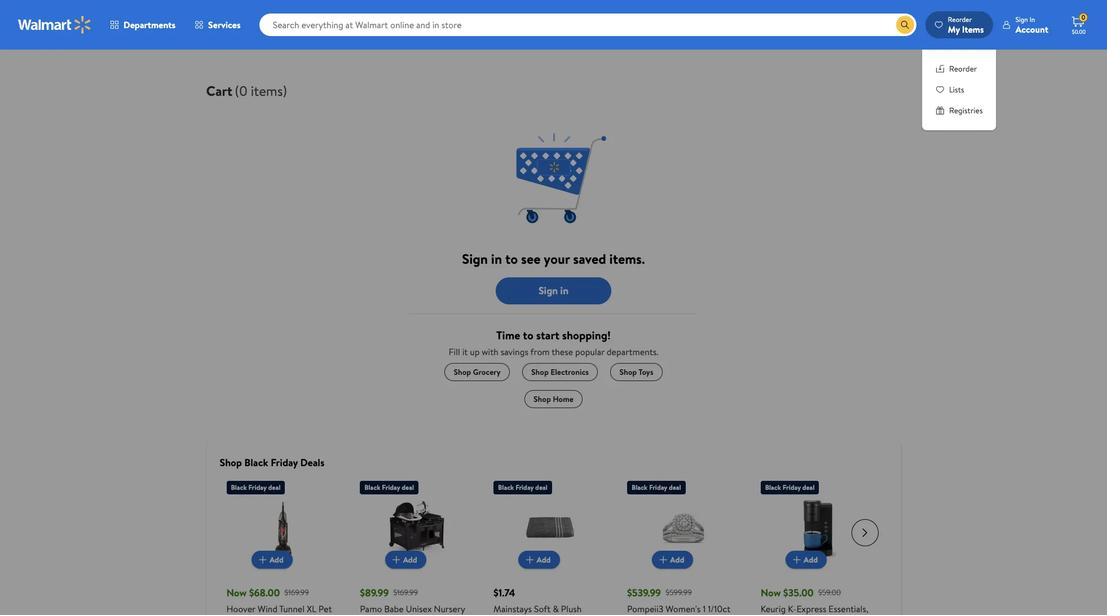 Task type: describe. For each thing, give the bounding box(es) containing it.
shop grocery link
[[445, 363, 510, 381]]

add button for now $35.00
[[786, 551, 827, 569]]

toys
[[639, 367, 654, 378]]

black for now $68.00
[[231, 483, 247, 493]]

add button inside '$1.74' group
[[519, 551, 560, 569]]

now $68.00 $169.99
[[227, 586, 309, 600]]

departments.
[[607, 346, 659, 358]]

shop home link
[[525, 391, 583, 409]]

deal for now $68.00
[[268, 483, 281, 493]]

add inside '$1.74' group
[[537, 555, 551, 566]]

shopping!
[[562, 328, 611, 343]]

$169.99 inside now $68.00 $169.99
[[285, 587, 309, 599]]

add button for $89.99
[[385, 551, 426, 569]]

now $68.00 group
[[227, 477, 340, 616]]

home
[[553, 394, 574, 405]]

empty cart image
[[486, 123, 622, 236]]

savings
[[501, 346, 529, 358]]

account
[[1016, 23, 1049, 35]]

add for $539.99
[[671, 555, 685, 566]]

$599.99
[[666, 587, 692, 599]]

from
[[531, 346, 550, 358]]

these
[[552, 346, 573, 358]]

shop black friday deals
[[220, 456, 325, 470]]

deal inside '$1.74' group
[[536, 483, 548, 493]]

black friday deal inside '$1.74' group
[[498, 483, 548, 493]]

add to cart image for now $35.00
[[791, 554, 804, 567]]

start
[[537, 328, 560, 343]]

cart (0 items)
[[206, 81, 287, 100]]

items
[[963, 23, 985, 35]]

your
[[544, 249, 570, 269]]

up
[[470, 346, 480, 358]]

time to start shopping!
[[497, 328, 611, 343]]

grocery
[[473, 367, 501, 378]]

next slide for horizontalscrollerrecommendations list image
[[852, 520, 879, 547]]

sign for sign in to see your saved items.
[[462, 249, 488, 269]]

friday for now $68.00
[[249, 483, 267, 493]]

reorder link
[[936, 63, 983, 75]]

my
[[949, 23, 961, 35]]

see
[[522, 249, 541, 269]]

add button for $539.99
[[653, 551, 694, 569]]

services
[[208, 19, 241, 31]]

black friday deal for now $68.00
[[231, 483, 281, 493]]

shop toys
[[620, 367, 654, 378]]

friday for $89.99
[[382, 483, 400, 493]]

items.
[[610, 249, 645, 269]]

walmart image
[[18, 16, 91, 34]]

shop toys link
[[611, 363, 663, 381]]

items)
[[251, 81, 287, 100]]

black for now $35.00
[[766, 483, 782, 493]]

(0
[[235, 81, 248, 100]]

black friday deal for $539.99
[[632, 483, 682, 493]]

0 horizontal spatial to
[[506, 249, 518, 269]]

sign in button
[[496, 278, 612, 305]]

shop for shop toys
[[620, 367, 637, 378]]

$59.00
[[819, 587, 842, 599]]

lists link
[[936, 84, 983, 96]]

add for now $35.00
[[804, 555, 818, 566]]

shop home
[[534, 394, 574, 405]]

registries
[[950, 105, 983, 116]]



Task type: locate. For each thing, give the bounding box(es) containing it.
1 deal from the left
[[268, 483, 281, 493]]

black for $539.99
[[632, 483, 648, 493]]

$169.99
[[285, 587, 309, 599], [394, 587, 418, 599]]

in down your
[[561, 284, 569, 298]]

1 horizontal spatial now
[[761, 586, 781, 600]]

0 vertical spatial in
[[491, 249, 502, 269]]

black for $89.99
[[365, 483, 381, 493]]

$89.99 $169.99
[[360, 586, 418, 600]]

5 add button from the left
[[786, 551, 827, 569]]

now $35.00 group
[[761, 477, 874, 616]]

friday for $539.99
[[650, 483, 668, 493]]

friday inside '$1.74' group
[[516, 483, 534, 493]]

4 add to cart image from the left
[[791, 554, 804, 567]]

electronics
[[551, 367, 589, 378]]

4 black friday deal from the left
[[632, 483, 682, 493]]

black friday deal for now $35.00
[[766, 483, 815, 493]]

0
[[1082, 13, 1086, 22]]

$539.99 group
[[627, 477, 741, 616]]

1 add from the left
[[270, 555, 284, 566]]

0 horizontal spatial $169.99
[[285, 587, 309, 599]]

2 vertical spatial sign
[[539, 284, 558, 298]]

sign for sign in
[[539, 284, 558, 298]]

shop for shop grocery
[[454, 367, 471, 378]]

4 add button from the left
[[653, 551, 694, 569]]

friday
[[271, 456, 298, 470], [249, 483, 267, 493], [382, 483, 400, 493], [516, 483, 534, 493], [650, 483, 668, 493], [783, 483, 801, 493]]

sign left "see"
[[462, 249, 488, 269]]

Search search field
[[259, 14, 917, 36]]

in for sign in to see your saved items.
[[491, 249, 502, 269]]

$1.74
[[494, 586, 516, 600]]

5 black friday deal from the left
[[766, 483, 815, 493]]

1 now from the left
[[227, 586, 247, 600]]

add inside now $35.00 group
[[804, 555, 818, 566]]

with
[[482, 346, 499, 358]]

sign down "sign in to see your saved items." in the top of the page
[[539, 284, 558, 298]]

black inside $89.99 group
[[365, 483, 381, 493]]

5 add from the left
[[804, 555, 818, 566]]

0 horizontal spatial sign
[[462, 249, 488, 269]]

now left $35.00
[[761, 586, 781, 600]]

black friday deal
[[231, 483, 281, 493], [365, 483, 414, 493], [498, 483, 548, 493], [632, 483, 682, 493], [766, 483, 815, 493]]

black
[[245, 456, 268, 470], [231, 483, 247, 493], [365, 483, 381, 493], [498, 483, 514, 493], [632, 483, 648, 493], [766, 483, 782, 493]]

3 add from the left
[[537, 555, 551, 566]]

it
[[463, 346, 468, 358]]

deal for now $35.00
[[803, 483, 815, 493]]

friday inside $539.99 'group'
[[650, 483, 668, 493]]

deal inside now $68.00 group
[[268, 483, 281, 493]]

sign in account
[[1016, 14, 1049, 35]]

add inside now $68.00 group
[[270, 555, 284, 566]]

deal inside now $35.00 group
[[803, 483, 815, 493]]

black friday deal inside now $68.00 group
[[231, 483, 281, 493]]

1 horizontal spatial sign
[[539, 284, 558, 298]]

friday inside $89.99 group
[[382, 483, 400, 493]]

$89.99
[[360, 586, 389, 600]]

services button
[[185, 11, 250, 38]]

$35.00
[[784, 586, 814, 600]]

shop electronics link
[[523, 363, 598, 381]]

reorder up lists link
[[950, 63, 978, 74]]

in for sign in
[[561, 284, 569, 298]]

now
[[227, 586, 247, 600], [761, 586, 781, 600]]

now for now $35.00
[[761, 586, 781, 600]]

now $35.00 $59.00
[[761, 586, 842, 600]]

add to cart image
[[390, 554, 403, 567]]

to left the start at the bottom of the page
[[523, 328, 534, 343]]

2 add from the left
[[403, 555, 417, 566]]

in inside 'button'
[[561, 284, 569, 298]]

2 add button from the left
[[385, 551, 426, 569]]

deal inside $89.99 group
[[402, 483, 414, 493]]

$539.99
[[627, 586, 661, 600]]

sign left in in the top of the page
[[1016, 14, 1029, 24]]

add button inside $539.99 'group'
[[653, 551, 694, 569]]

black inside '$1.74' group
[[498, 483, 514, 493]]

2 deal from the left
[[402, 483, 414, 493]]

sign in to see your saved items.
[[462, 249, 645, 269]]

sign in
[[539, 284, 569, 298]]

$169.99 right $89.99
[[394, 587, 418, 599]]

departments button
[[100, 11, 185, 38]]

0 vertical spatial reorder
[[949, 14, 973, 24]]

add to cart image
[[256, 554, 270, 567], [523, 554, 537, 567], [657, 554, 671, 567], [791, 554, 804, 567]]

0 vertical spatial to
[[506, 249, 518, 269]]

time
[[497, 328, 521, 343]]

2 $169.99 from the left
[[394, 587, 418, 599]]

deals
[[300, 456, 325, 470]]

3 add button from the left
[[519, 551, 560, 569]]

3 add to cart image from the left
[[657, 554, 671, 567]]

reorder
[[949, 14, 973, 24], [950, 63, 978, 74]]

0 horizontal spatial now
[[227, 586, 247, 600]]

add button
[[252, 551, 293, 569], [385, 551, 426, 569], [519, 551, 560, 569], [653, 551, 694, 569], [786, 551, 827, 569]]

now left $68.00
[[227, 586, 247, 600]]

deal inside $539.99 'group'
[[669, 483, 682, 493]]

1 black friday deal from the left
[[231, 483, 281, 493]]

add for now $68.00
[[270, 555, 284, 566]]

in
[[1030, 14, 1036, 24]]

in left "see"
[[491, 249, 502, 269]]

in
[[491, 249, 502, 269], [561, 284, 569, 298]]

5 deal from the left
[[803, 483, 815, 493]]

$1.74 group
[[494, 477, 607, 616]]

add button inside $89.99 group
[[385, 551, 426, 569]]

add button inside now $35.00 group
[[786, 551, 827, 569]]

black inside $539.99 'group'
[[632, 483, 648, 493]]

reorder for reorder my items
[[949, 14, 973, 24]]

sign inside 'button'
[[539, 284, 558, 298]]

add button inside now $68.00 group
[[252, 551, 293, 569]]

sign inside sign in account
[[1016, 14, 1029, 24]]

shop electronics
[[532, 367, 589, 378]]

shop for shop home
[[534, 394, 551, 405]]

sign
[[1016, 14, 1029, 24], [462, 249, 488, 269], [539, 284, 558, 298]]

departments
[[124, 19, 176, 31]]

1 add button from the left
[[252, 551, 293, 569]]

1 horizontal spatial $169.99
[[394, 587, 418, 599]]

0 $0.00
[[1073, 13, 1086, 36]]

cart
[[206, 81, 233, 100]]

add to cart image inside $539.99 'group'
[[657, 554, 671, 567]]

add
[[270, 555, 284, 566], [403, 555, 417, 566], [537, 555, 551, 566], [671, 555, 685, 566], [804, 555, 818, 566]]

$169.99 right $68.00
[[285, 587, 309, 599]]

shop grocery
[[454, 367, 501, 378]]

1 vertical spatial sign
[[462, 249, 488, 269]]

3 deal from the left
[[536, 483, 548, 493]]

$0.00
[[1073, 28, 1086, 36]]

add inside $539.99 'group'
[[671, 555, 685, 566]]

2 add to cart image from the left
[[523, 554, 537, 567]]

black friday deal for $89.99
[[365, 483, 414, 493]]

registries link
[[936, 105, 983, 117]]

$169.99 inside $89.99 $169.99
[[394, 587, 418, 599]]

1 vertical spatial in
[[561, 284, 569, 298]]

reorder my items
[[949, 14, 985, 35]]

2 now from the left
[[761, 586, 781, 600]]

deal for $89.99
[[402, 483, 414, 493]]

shop
[[454, 367, 471, 378], [532, 367, 549, 378], [620, 367, 637, 378], [534, 394, 551, 405], [220, 456, 242, 470]]

4 add from the left
[[671, 555, 685, 566]]

friday for now $35.00
[[783, 483, 801, 493]]

now for now $68.00
[[227, 586, 247, 600]]

1 horizontal spatial in
[[561, 284, 569, 298]]

$89.99 group
[[360, 477, 474, 616]]

to
[[506, 249, 518, 269], [523, 328, 534, 343]]

black friday deal inside $89.99 group
[[365, 483, 414, 493]]

add to cart image for $539.99
[[657, 554, 671, 567]]

popular
[[576, 346, 605, 358]]

reorder up 'reorder' link
[[949, 14, 973, 24]]

add to cart image inside now $68.00 group
[[256, 554, 270, 567]]

$68.00
[[249, 586, 280, 600]]

add for $89.99
[[403, 555, 417, 566]]

add inside $89.99 group
[[403, 555, 417, 566]]

reorder for reorder
[[950, 63, 978, 74]]

black friday deal inside $539.99 'group'
[[632, 483, 682, 493]]

to left "see"
[[506, 249, 518, 269]]

1 add to cart image from the left
[[256, 554, 270, 567]]

sign for sign in account
[[1016, 14, 1029, 24]]

deal for $539.99
[[669, 483, 682, 493]]

2 black friday deal from the left
[[365, 483, 414, 493]]

1 vertical spatial to
[[523, 328, 534, 343]]

black inside now $68.00 group
[[231, 483, 247, 493]]

add to cart image for now $68.00
[[256, 554, 270, 567]]

saved
[[574, 249, 607, 269]]

0 horizontal spatial in
[[491, 249, 502, 269]]

shop for shop electronics
[[532, 367, 549, 378]]

black inside now $35.00 group
[[766, 483, 782, 493]]

4 deal from the left
[[669, 483, 682, 493]]

add to cart image inside '$1.74' group
[[523, 554, 537, 567]]

1 $169.99 from the left
[[285, 587, 309, 599]]

1 vertical spatial reorder
[[950, 63, 978, 74]]

friday inside now $35.00 group
[[783, 483, 801, 493]]

$539.99 $599.99
[[627, 586, 692, 600]]

lists
[[950, 84, 965, 95]]

shop for shop black friday deals
[[220, 456, 242, 470]]

add button for now $68.00
[[252, 551, 293, 569]]

3 black friday deal from the left
[[498, 483, 548, 493]]

fill
[[449, 346, 460, 358]]

fill it up with savings from these popular departments.
[[449, 346, 659, 358]]

search icon image
[[901, 20, 910, 29]]

reorder inside the reorder my items
[[949, 14, 973, 24]]

1 horizontal spatial to
[[523, 328, 534, 343]]

2 horizontal spatial sign
[[1016, 14, 1029, 24]]

friday inside now $68.00 group
[[249, 483, 267, 493]]

Walmart Site-Wide search field
[[259, 14, 917, 36]]

black friday deal inside now $35.00 group
[[766, 483, 815, 493]]

0 vertical spatial sign
[[1016, 14, 1029, 24]]

deal
[[268, 483, 281, 493], [402, 483, 414, 493], [536, 483, 548, 493], [669, 483, 682, 493], [803, 483, 815, 493]]

add to cart image inside now $35.00 group
[[791, 554, 804, 567]]



Task type: vqa. For each thing, say whether or not it's contained in the screenshot.


